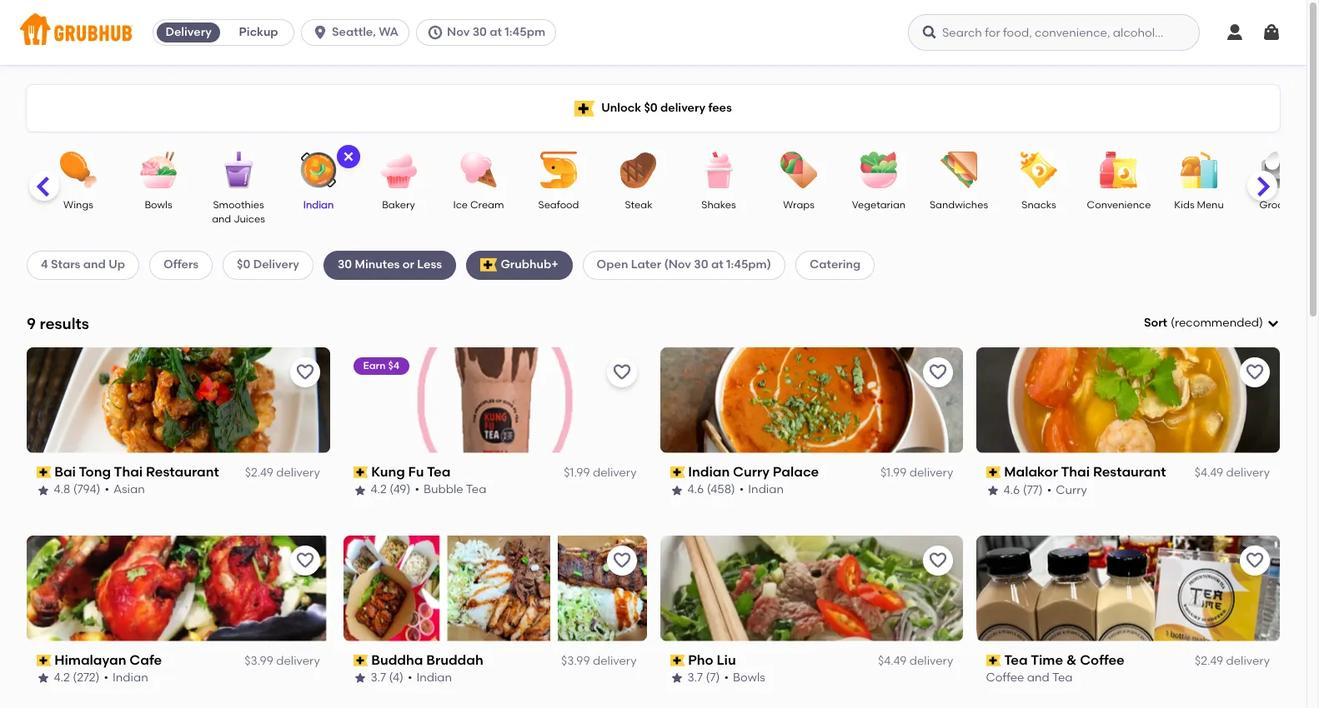 Task type: locate. For each thing, give the bounding box(es) containing it.
star icon image left 3.7 (4)
[[353, 673, 367, 686]]

bowls down liu
[[733, 672, 766, 686]]

1 horizontal spatial restaurant
[[1094, 464, 1167, 480]]

1 vertical spatial curry
[[1057, 483, 1088, 497]]

save this restaurant button
[[290, 358, 320, 388], [607, 358, 637, 388], [924, 358, 954, 388], [1240, 358, 1270, 388], [290, 546, 320, 576], [607, 546, 637, 576], [924, 546, 954, 576], [1240, 546, 1270, 576]]

kung fu tea
[[372, 464, 451, 480]]

3.7 left (7)
[[688, 672, 703, 686]]

pho liu logo image
[[660, 536, 964, 642]]

30 right nov
[[473, 25, 487, 39]]

malakor thai restaurant
[[1005, 464, 1167, 480]]

0 horizontal spatial at
[[490, 25, 502, 39]]

0 horizontal spatial svg image
[[312, 24, 329, 41]]

0 vertical spatial bowls
[[145, 199, 172, 211]]

and down the time
[[1028, 672, 1051, 686]]

1 vertical spatial $2.49
[[1195, 655, 1224, 669]]

curry
[[733, 464, 770, 480], [1057, 483, 1088, 497]]

4.6 left (458) at the right bottom of page
[[688, 483, 704, 497]]

subscription pass image for himalayan cafe
[[37, 656, 51, 667]]

0 vertical spatial save this restaurant image
[[1245, 363, 1265, 383]]

0 horizontal spatial $1.99
[[564, 466, 590, 480]]

subscription pass image
[[670, 467, 685, 479], [37, 656, 51, 667], [353, 656, 368, 667]]

0 vertical spatial $4.49 delivery
[[1195, 466, 1270, 480]]

tea right bubble
[[466, 483, 487, 497]]

restaurant
[[146, 464, 220, 480], [1094, 464, 1167, 480]]

1 $3.99 from the left
[[245, 655, 273, 669]]

1 horizontal spatial $2.49
[[1195, 655, 1224, 669]]

svg image inside field
[[1267, 317, 1280, 330]]

• for bruddah
[[408, 672, 413, 686]]

$0 down juices at left
[[237, 258, 250, 272]]

1 horizontal spatial $1.99 delivery
[[881, 466, 954, 480]]

grubhub plus flag logo image for grubhub+
[[481, 259, 497, 272]]

$4.49 delivery
[[1195, 466, 1270, 480], [878, 655, 954, 669]]

wraps
[[783, 199, 815, 211]]

thai up • curry
[[1062, 464, 1091, 480]]

bakery
[[382, 199, 415, 211]]

• bowls
[[724, 672, 766, 686]]

$1.99 for tea
[[564, 466, 590, 480]]

open later (nov 30 at 1:45pm)
[[597, 258, 772, 272]]

thai up "asian"
[[114, 464, 143, 480]]

curry up (458) at the right bottom of page
[[733, 464, 770, 480]]

subscription pass image up coffee and tea
[[987, 656, 1002, 667]]

tea
[[427, 464, 451, 480], [466, 483, 487, 497], [1005, 653, 1029, 669], [1053, 672, 1074, 686]]

restaurant down malakor thai restaurant logo on the right of the page
[[1094, 464, 1167, 480]]

bowls down the bowls image
[[145, 199, 172, 211]]

0 horizontal spatial coffee
[[987, 672, 1025, 686]]

• indian for bruddah
[[408, 672, 452, 686]]

subscription pass image left malakor
[[987, 467, 1002, 479]]

save this restaurant button for pho liu
[[924, 546, 954, 576]]

indian for buddha bruddah
[[417, 672, 452, 686]]

grubhub plus flag logo image left "unlock"
[[575, 101, 595, 116]]

0 horizontal spatial restaurant
[[146, 464, 220, 480]]

indian down cafe
[[113, 672, 149, 686]]

at left 1:45pm)
[[711, 258, 724, 272]]

delivery down juices at left
[[253, 258, 299, 272]]

• down himalayan cafe
[[104, 672, 109, 686]]

2 horizontal spatial svg image
[[1262, 23, 1282, 43]]

indian for himalayan cafe
[[113, 672, 149, 686]]

delivery for indian curry palace
[[910, 466, 954, 480]]

tea down tea time & coffee
[[1053, 672, 1074, 686]]

2 thai from the left
[[1062, 464, 1091, 480]]

1 vertical spatial $4.49
[[878, 655, 907, 669]]

subscription pass image left the indian curry palace
[[670, 467, 685, 479]]

4.2 left (272)
[[54, 672, 70, 686]]

1 save this restaurant image from the top
[[1245, 363, 1265, 383]]

0 vertical spatial $2.49
[[245, 466, 273, 480]]

$4
[[388, 360, 400, 372]]

0 horizontal spatial $1.99 delivery
[[564, 466, 637, 480]]

coffee right &
[[1081, 653, 1126, 669]]

1 $1.99 delivery from the left
[[564, 466, 637, 480]]

nov
[[447, 25, 470, 39]]

• indian
[[740, 483, 784, 497], [104, 672, 149, 686], [408, 672, 452, 686]]

2 horizontal spatial • indian
[[740, 483, 784, 497]]

• curry
[[1048, 483, 1088, 497]]

sort
[[1144, 316, 1168, 330]]

1 vertical spatial $4.49 delivery
[[878, 655, 954, 669]]

30 minutes or less
[[338, 258, 442, 272]]

2 $1.99 from the left
[[881, 466, 907, 480]]

1 horizontal spatial • indian
[[408, 672, 452, 686]]

• right (458) at the right bottom of page
[[740, 483, 744, 497]]

curry for •
[[1057, 483, 1088, 497]]

0 vertical spatial $0
[[644, 101, 658, 115]]

0 vertical spatial $4.49
[[1195, 466, 1224, 480]]

svg image
[[1225, 23, 1245, 43], [427, 24, 444, 41], [342, 150, 355, 163], [1267, 317, 1280, 330]]

1 horizontal spatial grubhub plus flag logo image
[[575, 101, 595, 116]]

tea time & coffee logo image
[[977, 536, 1280, 642]]

tea up coffee and tea
[[1005, 653, 1029, 669]]

save this restaurant button for tea time & coffee
[[1240, 546, 1270, 576]]

delivery left pickup
[[166, 25, 212, 39]]

1 vertical spatial coffee
[[987, 672, 1025, 686]]

• indian down himalayan cafe
[[104, 672, 149, 686]]

$4.49 delivery for malakor thai restaurant
[[1195, 466, 1270, 480]]

tea for fu
[[427, 464, 451, 480]]

curry down malakor thai restaurant
[[1057, 483, 1088, 497]]

seattle,
[[332, 25, 376, 39]]

1 horizontal spatial 4.2
[[371, 483, 387, 497]]

liu
[[717, 653, 736, 669]]

at left the 1:45pm
[[490, 25, 502, 39]]

star icon image left 4.2 (272)
[[37, 673, 50, 686]]

subscription pass image left himalayan
[[37, 656, 51, 667]]

1 horizontal spatial $3.99
[[561, 655, 590, 669]]

1 vertical spatial at
[[711, 258, 724, 272]]

star icon image left the 3.7 (7)
[[670, 673, 684, 686]]

indian down the indian curry palace
[[748, 483, 784, 497]]

1 horizontal spatial and
[[212, 214, 231, 226]]

sandwiches image
[[930, 152, 988, 189]]

star icon image left 4.2 (49)
[[353, 484, 367, 498]]

0 horizontal spatial thai
[[114, 464, 143, 480]]

3.7 left (4) on the bottom of page
[[371, 672, 386, 686]]

• right '(49)'
[[415, 483, 420, 497]]

grubhub plus flag logo image left grubhub+
[[481, 259, 497, 272]]

save this restaurant image
[[295, 363, 315, 383], [612, 363, 632, 383], [929, 363, 949, 383], [295, 551, 315, 571], [612, 551, 632, 571], [929, 551, 949, 571]]

time
[[1032, 653, 1064, 669]]

1 vertical spatial 4.2
[[54, 672, 70, 686]]

0 vertical spatial curry
[[733, 464, 770, 480]]

1 vertical spatial $0
[[237, 258, 250, 272]]

(272)
[[73, 672, 100, 686]]

0 vertical spatial and
[[212, 214, 231, 226]]

$2.49 delivery for bai tong thai restaurant
[[245, 466, 320, 480]]

indian for indian curry palace
[[748, 483, 784, 497]]

1 3.7 from the left
[[371, 672, 386, 686]]

0 horizontal spatial $2.49
[[245, 466, 273, 480]]

results
[[40, 314, 89, 333]]

star icon image left the 4.6 (458)
[[670, 484, 684, 498]]

restaurant down bai tong thai restaurant logo
[[146, 464, 220, 480]]

indian
[[303, 199, 334, 211], [688, 464, 730, 480], [748, 483, 784, 497], [113, 672, 149, 686], [417, 672, 452, 686]]

• for thai
[[1048, 483, 1053, 497]]

tong
[[79, 464, 111, 480]]

$3.99 for cafe
[[245, 655, 273, 669]]

delivery for buddha bruddah
[[593, 655, 637, 669]]

3.7 for pho liu
[[688, 672, 703, 686]]

4.6 left (77)
[[1004, 483, 1021, 497]]

0 horizontal spatial $3.99 delivery
[[245, 655, 320, 669]]

9
[[27, 314, 36, 333]]

up
[[109, 258, 125, 272]]

indian down the buddha bruddah
[[417, 672, 452, 686]]

0 horizontal spatial • indian
[[104, 672, 149, 686]]

palace
[[773, 464, 819, 480]]

thai
[[114, 464, 143, 480], [1062, 464, 1091, 480]]

coffee down tea time & coffee
[[987, 672, 1025, 686]]

4.2 for kung fu tea
[[371, 483, 387, 497]]

1 horizontal spatial $4.49
[[1195, 466, 1224, 480]]

subscription pass image for bai tong thai restaurant
[[37, 467, 51, 479]]

• right (4) on the bottom of page
[[408, 672, 413, 686]]

bubble
[[424, 483, 464, 497]]

star icon image for indian curry palace
[[670, 484, 684, 498]]

seattle, wa
[[332, 25, 399, 39]]

30 inside button
[[473, 25, 487, 39]]

grocery
[[1260, 199, 1299, 211]]

delivery for malakor thai restaurant
[[1226, 466, 1270, 480]]

1 horizontal spatial $2.49 delivery
[[1195, 655, 1270, 669]]

2 $3.99 delivery from the left
[[561, 655, 637, 669]]

$3.99 delivery for himalayan cafe
[[245, 655, 320, 669]]

$1.99 delivery
[[564, 466, 637, 480], [881, 466, 954, 480]]

2 horizontal spatial subscription pass image
[[670, 467, 685, 479]]

svg image inside nov 30 at 1:45pm button
[[427, 24, 444, 41]]

30
[[473, 25, 487, 39], [338, 258, 352, 272], [694, 258, 709, 272]]

1 vertical spatial $2.49 delivery
[[1195, 655, 1270, 669]]

4.2 down kung
[[371, 483, 387, 497]]

1 horizontal spatial 4.6
[[1004, 483, 1021, 497]]

1 horizontal spatial $0
[[644, 101, 658, 115]]

$1.99 for palace
[[881, 466, 907, 480]]

subscription pass image
[[37, 467, 51, 479], [353, 467, 368, 479], [987, 467, 1002, 479], [670, 656, 685, 667], [987, 656, 1002, 667]]

0 horizontal spatial curry
[[733, 464, 770, 480]]

1 horizontal spatial at
[[711, 258, 724, 272]]

$2.49 delivery for tea time & coffee
[[1195, 655, 1270, 669]]

wings image
[[49, 152, 108, 189]]

delivery for bai tong thai restaurant
[[276, 466, 320, 480]]

$2.49
[[245, 466, 273, 480], [1195, 655, 1224, 669]]

subscription pass image left buddha
[[353, 656, 368, 667]]

$2.49 for tea time & coffee
[[1195, 655, 1224, 669]]

malakor
[[1005, 464, 1059, 480]]

kung
[[372, 464, 405, 480]]

none field containing sort
[[1144, 315, 1280, 332]]

snacks
[[1022, 199, 1057, 211]]

0 vertical spatial 4.2
[[371, 483, 387, 497]]

steak
[[625, 199, 653, 211]]

1 horizontal spatial 3.7
[[688, 672, 703, 686]]

$0 right "unlock"
[[644, 101, 658, 115]]

shakes image
[[690, 152, 748, 189]]

0 horizontal spatial $2.49 delivery
[[245, 466, 320, 480]]

and down the smoothies
[[212, 214, 231, 226]]

$4.49 delivery for pho liu
[[878, 655, 954, 669]]

indian curry palace logo image
[[660, 348, 964, 454]]

$4.49
[[1195, 466, 1224, 480], [878, 655, 907, 669]]

• for cafe
[[104, 672, 109, 686]]

earn
[[363, 360, 386, 372]]

grubhub plus flag logo image for unlock $0 delivery fees
[[575, 101, 595, 116]]

$2.49 delivery
[[245, 466, 320, 480], [1195, 655, 1270, 669]]

1 horizontal spatial 30
[[473, 25, 487, 39]]

• indian down the buddha bruddah
[[408, 672, 452, 686]]

•
[[105, 483, 110, 497], [415, 483, 420, 497], [740, 483, 744, 497], [1048, 483, 1053, 497], [104, 672, 109, 686], [408, 672, 413, 686], [724, 672, 729, 686]]

30 right the (nov
[[694, 258, 709, 272]]

1 4.6 from the left
[[688, 483, 704, 497]]

0 horizontal spatial 3.7
[[371, 672, 386, 686]]

0 vertical spatial at
[[490, 25, 502, 39]]

ice cream image
[[450, 152, 508, 189]]

save this restaurant image for malakor thai restaurant
[[1245, 363, 1265, 383]]

$1.99
[[564, 466, 590, 480], [881, 466, 907, 480]]

grubhub plus flag logo image
[[575, 101, 595, 116], [481, 259, 497, 272]]

subscription pass image for malakor thai restaurant
[[987, 467, 1002, 479]]

0 vertical spatial delivery
[[166, 25, 212, 39]]

1 horizontal spatial curry
[[1057, 483, 1088, 497]]

• indian for cafe
[[104, 672, 149, 686]]

30 left minutes
[[338, 258, 352, 272]]

indian up the 4.6 (458)
[[688, 464, 730, 480]]

1 vertical spatial save this restaurant image
[[1245, 551, 1265, 571]]

star icon image left 4.8
[[37, 484, 50, 498]]

main navigation navigation
[[0, 0, 1307, 65]]

indian image
[[289, 152, 348, 189]]

1 horizontal spatial delivery
[[253, 258, 299, 272]]

convenience image
[[1090, 152, 1149, 189]]

0 horizontal spatial and
[[83, 258, 106, 272]]

subscription pass image left kung
[[353, 467, 368, 479]]

tea for bubble
[[466, 483, 487, 497]]

(4)
[[389, 672, 404, 686]]

delivery for himalayan cafe
[[276, 655, 320, 669]]

• right (794)
[[105, 483, 110, 497]]

1 horizontal spatial $4.49 delivery
[[1195, 466, 1270, 480]]

and
[[212, 214, 231, 226], [83, 258, 106, 272], [1028, 672, 1051, 686]]

0 horizontal spatial grubhub plus flag logo image
[[481, 259, 497, 272]]

1:45pm)
[[726, 258, 772, 272]]

(77)
[[1024, 483, 1044, 497]]

save this restaurant image
[[1245, 363, 1265, 383], [1245, 551, 1265, 571]]

0 horizontal spatial 4.6
[[688, 483, 704, 497]]

star icon image for kung fu tea
[[353, 484, 367, 498]]

1 horizontal spatial $3.99 delivery
[[561, 655, 637, 669]]

2 $3.99 from the left
[[561, 655, 590, 669]]

1 $3.99 delivery from the left
[[245, 655, 320, 669]]

0 horizontal spatial $4.49 delivery
[[878, 655, 954, 669]]

2 vertical spatial and
[[1028, 672, 1051, 686]]

1 horizontal spatial subscription pass image
[[353, 656, 368, 667]]

save this restaurant image for himalayan cafe
[[295, 551, 315, 571]]

tea up bubble
[[427, 464, 451, 480]]

1 horizontal spatial bowls
[[733, 672, 766, 686]]

1 horizontal spatial thai
[[1062, 464, 1091, 480]]

0 horizontal spatial 4.2
[[54, 672, 70, 686]]

None field
[[1144, 315, 1280, 332]]

0 horizontal spatial $3.99
[[245, 655, 273, 669]]

0 vertical spatial $2.49 delivery
[[245, 466, 320, 480]]

• right (77)
[[1048, 483, 1053, 497]]

0 horizontal spatial $4.49
[[878, 655, 907, 669]]

0 horizontal spatial subscription pass image
[[37, 656, 51, 667]]

(7)
[[706, 672, 720, 686]]

0 vertical spatial grubhub plus flag logo image
[[575, 101, 595, 116]]

subscription pass image left the bai
[[37, 467, 51, 479]]

0 horizontal spatial delivery
[[166, 25, 212, 39]]

star icon image left 4.6 (77) at the bottom of the page
[[987, 484, 1000, 498]]

nov 30 at 1:45pm button
[[416, 19, 563, 46]]

and inside smoothies and juices
[[212, 214, 231, 226]]

and left up
[[83, 258, 106, 272]]

bowls image
[[129, 152, 188, 189]]

1 $1.99 from the left
[[564, 466, 590, 480]]

at
[[490, 25, 502, 39], [711, 258, 724, 272]]

1 vertical spatial grubhub plus flag logo image
[[481, 259, 497, 272]]

2 save this restaurant image from the top
[[1245, 551, 1265, 571]]

2 horizontal spatial and
[[1028, 672, 1051, 686]]

1 horizontal spatial svg image
[[922, 24, 938, 41]]

(nov
[[664, 258, 691, 272]]

subscription pass image for indian curry palace
[[670, 467, 685, 479]]

snacks image
[[1010, 152, 1068, 189]]

2 4.6 from the left
[[1004, 483, 1021, 497]]

subscription pass image left pho at the right bottom of the page
[[670, 656, 685, 667]]

0 horizontal spatial $0
[[237, 258, 250, 272]]

delivery button
[[154, 19, 224, 46]]

pho liu
[[688, 653, 736, 669]]

2 $1.99 delivery from the left
[[881, 466, 954, 480]]

himalayan cafe logo image
[[27, 536, 330, 642]]

• for liu
[[724, 672, 729, 686]]

svg image
[[1262, 23, 1282, 43], [312, 24, 329, 41], [922, 24, 938, 41]]

4.2 (272)
[[54, 672, 100, 686]]

• right (7)
[[724, 672, 729, 686]]

1 vertical spatial bowls
[[733, 672, 766, 686]]

bowls
[[145, 199, 172, 211], [733, 672, 766, 686]]

star icon image
[[37, 484, 50, 498], [353, 484, 367, 498], [670, 484, 684, 498], [987, 484, 1000, 498], [37, 673, 50, 686], [353, 673, 367, 686], [670, 673, 684, 686]]

1 horizontal spatial $1.99
[[881, 466, 907, 480]]

convenience
[[1087, 199, 1151, 211]]

vegetarian image
[[850, 152, 908, 189]]

bai tong thai restaurant logo image
[[27, 348, 330, 454]]

2 3.7 from the left
[[688, 672, 703, 686]]

• indian down the indian curry palace
[[740, 483, 784, 497]]

1 horizontal spatial coffee
[[1081, 653, 1126, 669]]



Task type: vqa. For each thing, say whether or not it's contained in the screenshot.


Task type: describe. For each thing, give the bounding box(es) containing it.
shakes
[[702, 199, 736, 211]]

save this restaurant button for himalayan cafe
[[290, 546, 320, 576]]

unlock
[[601, 101, 641, 115]]

(49)
[[390, 483, 411, 497]]

bakery image
[[369, 152, 428, 189]]

subscription pass image for pho liu
[[670, 656, 685, 667]]

4.2 (49)
[[371, 483, 411, 497]]

delivery for kung fu tea
[[593, 466, 637, 480]]

delivery inside button
[[166, 25, 212, 39]]

bai tong thai restaurant
[[55, 464, 220, 480]]

sort ( recommended )
[[1144, 316, 1264, 330]]

unlock $0 delivery fees
[[601, 101, 732, 115]]

delivery for pho liu
[[910, 655, 954, 669]]

sandwiches
[[930, 199, 988, 211]]

stars
[[51, 258, 80, 272]]

wa
[[379, 25, 399, 39]]

1 vertical spatial delivery
[[253, 258, 299, 272]]

4.6 (458)
[[688, 483, 735, 497]]

ice
[[453, 199, 468, 211]]

(458)
[[707, 483, 735, 497]]

ice cream
[[453, 199, 504, 211]]

wraps image
[[770, 152, 828, 189]]

fu
[[409, 464, 424, 480]]

asian
[[114, 483, 145, 497]]

kids menu image
[[1170, 152, 1229, 189]]

star icon image for malakor thai restaurant
[[987, 484, 1000, 498]]

star icon image for pho liu
[[670, 673, 684, 686]]

&
[[1067, 653, 1078, 669]]

bai
[[55, 464, 76, 480]]

save this restaurant image for bai tong thai restaurant
[[295, 363, 315, 383]]

svg image inside seattle, wa 'button'
[[312, 24, 329, 41]]

save this restaurant image for tea time & coffee
[[1245, 551, 1265, 571]]

subscription pass image for kung fu tea
[[353, 467, 368, 479]]

buddha bruddah
[[372, 653, 484, 669]]

less
[[417, 258, 442, 272]]

juices
[[234, 214, 265, 226]]

buddha bruddah logo image
[[343, 536, 647, 642]]

• for curry
[[740, 483, 744, 497]]

or
[[403, 258, 414, 272]]

star icon image for himalayan cafe
[[37, 673, 50, 686]]

save this restaurant image for buddha bruddah
[[612, 551, 632, 571]]

$0 delivery
[[237, 258, 299, 272]]

recommended
[[1175, 316, 1259, 330]]

1 vertical spatial and
[[83, 258, 106, 272]]

indian down indian image on the left top of page
[[303, 199, 334, 211]]

4.2 for himalayan cafe
[[54, 672, 70, 686]]

subscription pass image for tea time & coffee
[[987, 656, 1002, 667]]

Search for food, convenience, alcohol... search field
[[908, 14, 1200, 51]]

curry for indian
[[733, 464, 770, 480]]

star icon image for bai tong thai restaurant
[[37, 484, 50, 498]]

fees
[[708, 101, 732, 115]]

1 thai from the left
[[114, 464, 143, 480]]

wings
[[63, 199, 93, 211]]

• indian for curry
[[740, 483, 784, 497]]

coffee and tea
[[987, 672, 1074, 686]]

grocery image
[[1250, 152, 1309, 189]]

cream
[[470, 199, 504, 211]]

menu
[[1197, 199, 1224, 211]]

2 horizontal spatial 30
[[694, 258, 709, 272]]

smoothies and juices image
[[209, 152, 268, 189]]

save this restaurant button for bai tong thai restaurant
[[290, 358, 320, 388]]

open
[[597, 258, 628, 272]]

1:45pm
[[505, 25, 546, 39]]

)
[[1259, 316, 1264, 330]]

4.8
[[54, 483, 71, 497]]

seafood image
[[530, 152, 588, 189]]

smoothies and juices
[[212, 199, 265, 226]]

star icon image for buddha bruddah
[[353, 673, 367, 686]]

seattle, wa button
[[301, 19, 416, 46]]

indian curry palace
[[688, 464, 819, 480]]

later
[[631, 258, 661, 272]]

grubhub+
[[501, 258, 558, 272]]

2 restaurant from the left
[[1094, 464, 1167, 480]]

4 stars and up
[[41, 258, 125, 272]]

himalayan
[[55, 653, 127, 669]]

bruddah
[[427, 653, 484, 669]]

$2.49 for bai tong thai restaurant
[[245, 466, 273, 480]]

0 vertical spatial coffee
[[1081, 653, 1126, 669]]

steak image
[[610, 152, 668, 189]]

earn $4
[[363, 360, 400, 372]]

4.6 for indian curry palace
[[688, 483, 704, 497]]

(
[[1171, 316, 1175, 330]]

$4.49 for malakor thai restaurant
[[1195, 466, 1224, 480]]

9 results
[[27, 314, 89, 333]]

nov 30 at 1:45pm
[[447, 25, 546, 39]]

3.7 (4)
[[371, 672, 404, 686]]

1 restaurant from the left
[[146, 464, 220, 480]]

4
[[41, 258, 48, 272]]

tea for and
[[1053, 672, 1074, 686]]

cafe
[[130, 653, 162, 669]]

(794)
[[74, 483, 101, 497]]

and for coffee and tea
[[1028, 672, 1051, 686]]

$3.99 delivery for buddha bruddah
[[561, 655, 637, 669]]

save this restaurant button for buddha bruddah
[[607, 546, 637, 576]]

0 horizontal spatial bowls
[[145, 199, 172, 211]]

kung fu tea logo image
[[343, 348, 647, 454]]

save this restaurant image for indian curry palace
[[929, 363, 949, 383]]

kids
[[1175, 199, 1195, 211]]

minutes
[[355, 258, 400, 272]]

and for smoothies and juices
[[212, 214, 231, 226]]

• for fu
[[415, 483, 420, 497]]

0 horizontal spatial 30
[[338, 258, 352, 272]]

• asian
[[105, 483, 145, 497]]

save this restaurant button for indian curry palace
[[924, 358, 954, 388]]

smoothies
[[213, 199, 264, 211]]

at inside button
[[490, 25, 502, 39]]

vegetarian
[[852, 199, 906, 211]]

malakor thai restaurant logo image
[[977, 348, 1280, 454]]

$1.99 delivery for indian curry palace
[[881, 466, 954, 480]]

3.7 (7)
[[688, 672, 720, 686]]

soup image
[[0, 152, 28, 189]]

$4.49 for pho liu
[[878, 655, 907, 669]]

catering
[[810, 258, 861, 272]]

kids menu
[[1175, 199, 1224, 211]]

offers
[[164, 258, 199, 272]]

himalayan cafe
[[55, 653, 162, 669]]

$1.99 delivery for kung fu tea
[[564, 466, 637, 480]]

4.6 (77)
[[1004, 483, 1044, 497]]

4.6 for malakor thai restaurant
[[1004, 483, 1021, 497]]

save this restaurant image for pho liu
[[929, 551, 949, 571]]

$3.99 for bruddah
[[561, 655, 590, 669]]

delivery for tea time & coffee
[[1226, 655, 1270, 669]]

3.7 for buddha bruddah
[[371, 672, 386, 686]]

subscription pass image for buddha bruddah
[[353, 656, 368, 667]]

buddha
[[372, 653, 423, 669]]

pickup
[[239, 25, 278, 39]]

pickup button
[[224, 19, 294, 46]]

• for tong
[[105, 483, 110, 497]]

• bubble tea
[[415, 483, 487, 497]]

tea time & coffee
[[1005, 653, 1126, 669]]

seafood
[[538, 199, 579, 211]]

save this restaurant button for malakor thai restaurant
[[1240, 358, 1270, 388]]



